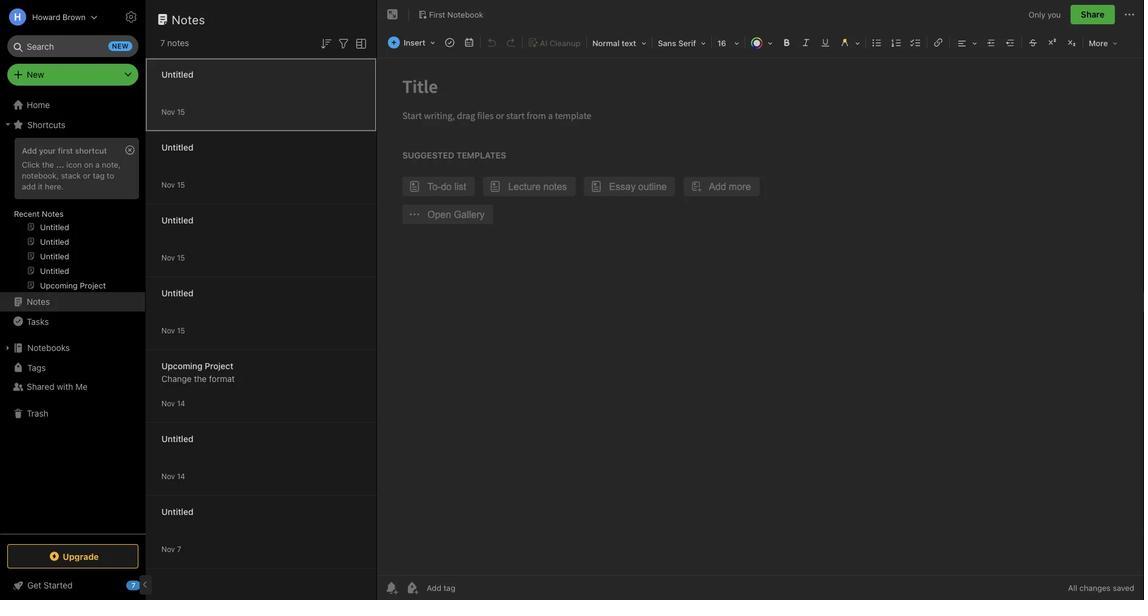 Task type: describe. For each thing, give the bounding box(es) containing it.
1 vertical spatial 7
[[177, 545, 181, 554]]

shortcut
[[75, 146, 107, 155]]

5 nov from the top
[[162, 399, 175, 408]]

click to collapse image
[[141, 578, 150, 592]]

6 untitled from the top
[[162, 507, 194, 517]]

outdent image
[[1003, 34, 1020, 51]]

bulleted list image
[[869, 34, 886, 51]]

italic image
[[798, 34, 815, 51]]

to
[[107, 171, 114, 180]]

task image
[[441, 34, 458, 51]]

new
[[27, 70, 44, 80]]

icon
[[66, 160, 82, 169]]

only
[[1029, 10, 1046, 19]]

add
[[22, 146, 37, 155]]

sans
[[658, 39, 677, 48]]

notebook
[[448, 10, 484, 19]]

nov 7
[[162, 545, 181, 554]]

or
[[83, 171, 91, 180]]

you
[[1048, 10, 1061, 19]]

the for change
[[194, 374, 207, 384]]

tags
[[27, 362, 46, 372]]

2 nov 15 from the top
[[162, 181, 185, 189]]

on
[[84, 160, 93, 169]]

add your first shortcut
[[22, 146, 107, 155]]

Font family field
[[654, 34, 710, 52]]

only you
[[1029, 10, 1061, 19]]

with
[[57, 382, 73, 392]]

the for click
[[42, 160, 54, 169]]

calendar event image
[[461, 34, 478, 51]]

tags button
[[0, 358, 145, 377]]

More field
[[1085, 34, 1123, 52]]

project
[[205, 361, 233, 371]]

your
[[39, 146, 56, 155]]

4 15 from the top
[[177, 326, 185, 335]]

Note Editor text field
[[377, 58, 1145, 575]]

3 15 from the top
[[177, 254, 185, 262]]

shared with me
[[27, 382, 88, 392]]

notebooks link
[[0, 338, 145, 358]]

add
[[22, 181, 36, 191]]

first
[[58, 146, 73, 155]]

2 untitled from the top
[[162, 142, 194, 152]]

started
[[44, 580, 73, 590]]

2 15 from the top
[[177, 181, 185, 189]]

all
[[1069, 583, 1078, 592]]

upcoming
[[162, 361, 203, 371]]

format
[[209, 374, 235, 384]]

7 notes
[[160, 38, 189, 48]]

text
[[622, 39, 637, 48]]

tasks button
[[0, 312, 145, 331]]

saved
[[1113, 583, 1135, 592]]

indent image
[[983, 34, 1000, 51]]

7 nov from the top
[[162, 545, 175, 554]]

tag
[[93, 171, 105, 180]]

group inside tree
[[0, 134, 145, 297]]

me
[[75, 382, 88, 392]]

strikethrough image
[[1025, 34, 1042, 51]]

trash
[[27, 408, 48, 418]]

Heading level field
[[588, 34, 651, 52]]

get started
[[27, 580, 73, 590]]

add tag image
[[405, 581, 420, 595]]

1 14 from the top
[[177, 399, 185, 408]]

changes
[[1080, 583, 1111, 592]]

upgrade
[[63, 551, 99, 561]]

shortcuts
[[27, 119, 65, 130]]

1 nov 14 from the top
[[162, 399, 185, 408]]

tasks
[[27, 316, 49, 326]]

normal text
[[593, 39, 637, 48]]

here.
[[45, 181, 64, 191]]

share
[[1082, 9, 1105, 19]]

notebook,
[[22, 171, 59, 180]]

howard brown
[[32, 12, 86, 22]]

4 nov 15 from the top
[[162, 326, 185, 335]]

first
[[429, 10, 445, 19]]

Font color field
[[747, 34, 777, 52]]

1 nov from the top
[[162, 108, 175, 116]]

numbered list image
[[888, 34, 905, 51]]

6 nov from the top
[[162, 472, 175, 481]]

checklist image
[[908, 34, 925, 51]]

tree containing home
[[0, 95, 146, 533]]

icon on a note, notebook, stack or tag to add it here.
[[22, 160, 121, 191]]

Help and Learning task checklist field
[[0, 576, 146, 595]]



Task type: vqa. For each thing, say whether or not it's contained in the screenshot.
fifth 'CELL' from the top of the page
no



Task type: locate. For each thing, give the bounding box(es) containing it.
7
[[160, 38, 165, 48], [177, 545, 181, 554], [132, 581, 136, 589]]

Font size field
[[714, 34, 744, 52]]

notes
[[172, 12, 205, 26], [42, 209, 64, 218], [27, 297, 50, 307]]

1 nov 15 from the top
[[162, 108, 185, 116]]

normal
[[593, 39, 620, 48]]

notes link
[[0, 292, 145, 312]]

View options field
[[351, 35, 369, 51]]

tree
[[0, 95, 146, 533]]

1 horizontal spatial the
[[194, 374, 207, 384]]

untitled
[[162, 70, 194, 80], [162, 142, 194, 152], [162, 215, 194, 225], [162, 288, 194, 298], [162, 434, 194, 444], [162, 507, 194, 517]]

7 for 7 notes
[[160, 38, 165, 48]]

change the format
[[162, 374, 235, 384]]

first notebook
[[429, 10, 484, 19]]

7 for 7
[[132, 581, 136, 589]]

group containing add your first shortcut
[[0, 134, 145, 297]]

the down upcoming project
[[194, 374, 207, 384]]

bold image
[[779, 34, 796, 51]]

get
[[27, 580, 41, 590]]

change
[[162, 374, 192, 384]]

all changes saved
[[1069, 583, 1135, 592]]

stack
[[61, 171, 81, 180]]

Search text field
[[16, 35, 130, 57]]

2 vertical spatial notes
[[27, 297, 50, 307]]

add filters image
[[336, 36, 351, 51]]

0 vertical spatial 7
[[160, 38, 165, 48]]

notes right the recent
[[42, 209, 64, 218]]

notes
[[167, 38, 189, 48]]

note window element
[[377, 0, 1145, 600]]

notebooks
[[27, 343, 70, 353]]

5 untitled from the top
[[162, 434, 194, 444]]

Insert field
[[385, 34, 440, 51]]

a
[[95, 160, 100, 169]]

3 untitled from the top
[[162, 215, 194, 225]]

new search field
[[16, 35, 132, 57]]

More actions field
[[1123, 5, 1137, 24]]

3 nov 15 from the top
[[162, 254, 185, 262]]

insert link image
[[930, 34, 947, 51]]

Sort options field
[[319, 35, 333, 51]]

1 horizontal spatial 7
[[160, 38, 165, 48]]

it
[[38, 181, 43, 191]]

first notebook button
[[414, 6, 488, 23]]

home
[[27, 100, 50, 110]]

Add filters field
[[336, 35, 351, 51]]

more actions image
[[1123, 7, 1137, 22]]

4 nov from the top
[[162, 326, 175, 335]]

expand note image
[[386, 7, 400, 22]]

notes inside group
[[42, 209, 64, 218]]

Highlight field
[[836, 34, 865, 52]]

more
[[1089, 39, 1109, 48]]

trash link
[[0, 404, 145, 423]]

superscript image
[[1045, 34, 1062, 51]]

subscript image
[[1064, 34, 1081, 51]]

notes up notes
[[172, 12, 205, 26]]

settings image
[[124, 10, 138, 24]]

shared with me link
[[0, 377, 145, 397]]

2 nov from the top
[[162, 181, 175, 189]]

2 horizontal spatial 7
[[177, 545, 181, 554]]

the left ...
[[42, 160, 54, 169]]

0 vertical spatial 14
[[177, 399, 185, 408]]

click the ...
[[22, 160, 64, 169]]

1 vertical spatial 14
[[177, 472, 185, 481]]

15
[[177, 108, 185, 116], [177, 181, 185, 189], [177, 254, 185, 262], [177, 326, 185, 335]]

the inside tree
[[42, 160, 54, 169]]

shortcuts button
[[0, 115, 145, 134]]

expand notebooks image
[[3, 343, 13, 353]]

recent notes
[[14, 209, 64, 218]]

the
[[42, 160, 54, 169], [194, 374, 207, 384]]

2 nov 14 from the top
[[162, 472, 185, 481]]

add a reminder image
[[384, 581, 399, 595]]

Add tag field
[[426, 583, 517, 593]]

insert
[[404, 38, 426, 47]]

2 14 from the top
[[177, 472, 185, 481]]

nov
[[162, 108, 175, 116], [162, 181, 175, 189], [162, 254, 175, 262], [162, 326, 175, 335], [162, 399, 175, 408], [162, 472, 175, 481], [162, 545, 175, 554]]

1 15 from the top
[[177, 108, 185, 116]]

1 vertical spatial notes
[[42, 209, 64, 218]]

4 untitled from the top
[[162, 288, 194, 298]]

1 vertical spatial nov 14
[[162, 472, 185, 481]]

...
[[56, 160, 64, 169]]

Alignment field
[[952, 34, 982, 52]]

0 horizontal spatial 7
[[132, 581, 136, 589]]

3 nov from the top
[[162, 254, 175, 262]]

notes up tasks
[[27, 297, 50, 307]]

brown
[[63, 12, 86, 22]]

new button
[[7, 64, 138, 86]]

serif
[[679, 39, 696, 48]]

upgrade button
[[7, 544, 138, 568]]

recent
[[14, 209, 40, 218]]

upcoming project
[[162, 361, 233, 371]]

howard
[[32, 12, 60, 22]]

nov 15
[[162, 108, 185, 116], [162, 181, 185, 189], [162, 254, 185, 262], [162, 326, 185, 335]]

home link
[[0, 95, 146, 115]]

2 vertical spatial 7
[[132, 581, 136, 589]]

click
[[22, 160, 40, 169]]

0 horizontal spatial the
[[42, 160, 54, 169]]

16
[[718, 39, 727, 48]]

share button
[[1071, 5, 1116, 24]]

nov 14
[[162, 399, 185, 408], [162, 472, 185, 481]]

7 inside 'help and learning task checklist' field
[[132, 581, 136, 589]]

note,
[[102, 160, 121, 169]]

0 vertical spatial nov 14
[[162, 399, 185, 408]]

group
[[0, 134, 145, 297]]

0 vertical spatial the
[[42, 160, 54, 169]]

new
[[112, 42, 129, 50]]

Account field
[[0, 5, 98, 29]]

1 untitled from the top
[[162, 70, 194, 80]]

sans serif
[[658, 39, 696, 48]]

shared
[[27, 382, 54, 392]]

1 vertical spatial the
[[194, 374, 207, 384]]

underline image
[[817, 34, 834, 51]]

14
[[177, 399, 185, 408], [177, 472, 185, 481]]

0 vertical spatial notes
[[172, 12, 205, 26]]



